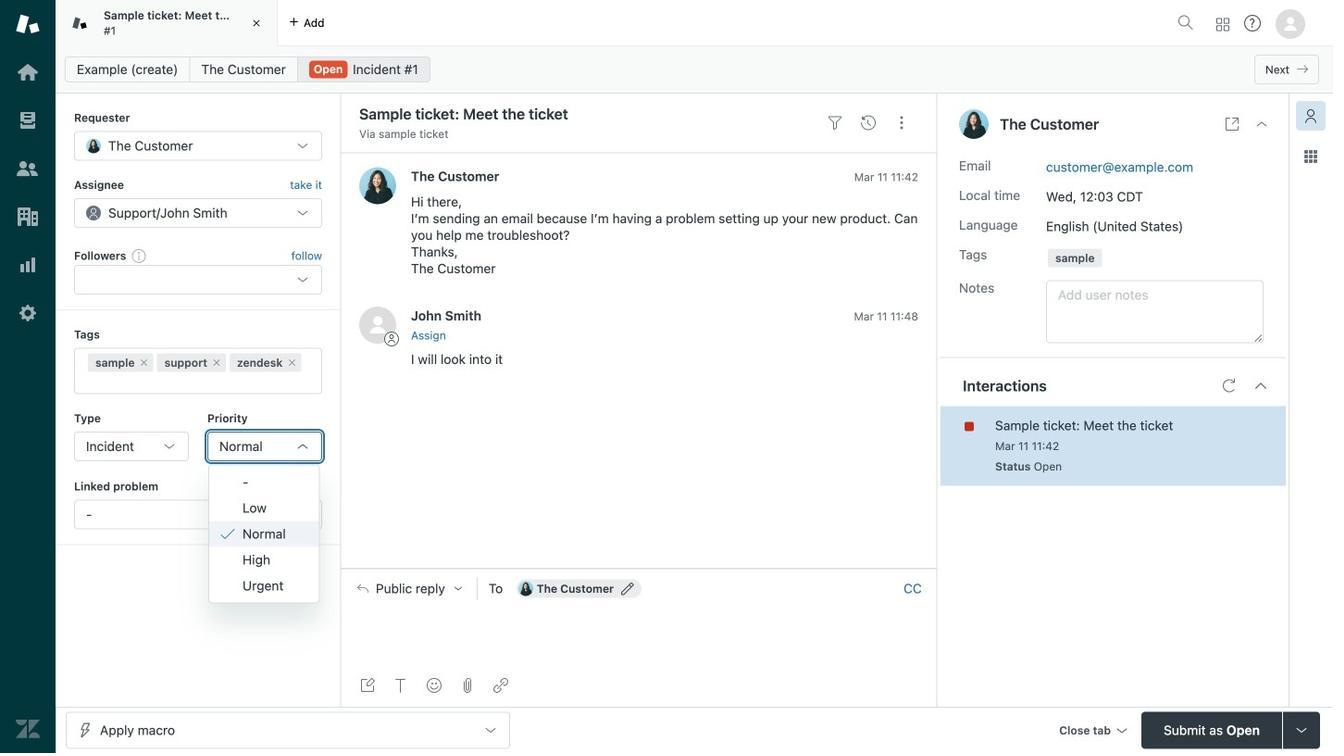Task type: locate. For each thing, give the bounding box(es) containing it.
tabs tab list
[[56, 0, 1171, 46]]

0 horizontal spatial remove image
[[211, 357, 222, 368]]

main element
[[0, 0, 56, 753]]

2 remove image from the left
[[287, 357, 298, 368]]

ticket actions image
[[895, 116, 910, 130]]

displays possible ticket submission types image
[[1295, 723, 1310, 738]]

admin image
[[16, 301, 40, 325]]

remove image
[[211, 357, 222, 368], [287, 357, 298, 368]]

organizations image
[[16, 205, 40, 229]]

Mar 11 11:42 text field
[[996, 440, 1060, 453]]

tab
[[56, 0, 278, 46]]

Add user notes text field
[[1047, 280, 1264, 343]]

2 option from the top
[[209, 495, 319, 521]]

1 vertical spatial avatar image
[[359, 307, 396, 344]]

user image
[[960, 109, 989, 139]]

3 option from the top
[[209, 547, 319, 573]]

info on adding followers image
[[132, 248, 147, 263]]

customer context image
[[1304, 108, 1319, 123]]

list box
[[208, 465, 320, 604]]

1 horizontal spatial close image
[[1255, 117, 1270, 132]]

1 vertical spatial close image
[[1255, 117, 1270, 132]]

close image
[[247, 14, 266, 32], [1255, 117, 1270, 132]]

0 vertical spatial close image
[[247, 14, 266, 32]]

Mar 11 11:48 text field
[[854, 310, 919, 323]]

option
[[209, 469, 319, 495], [209, 495, 319, 521], [209, 547, 319, 573], [209, 573, 319, 599]]

conversationlabel log
[[341, 152, 937, 568]]

1 avatar image from the top
[[359, 167, 396, 204]]

1 horizontal spatial remove image
[[287, 357, 298, 368]]

hide composer image
[[632, 561, 647, 576]]

zendesk image
[[16, 717, 40, 741]]

close image inside tabs tab list
[[247, 14, 266, 32]]

0 horizontal spatial close image
[[247, 14, 266, 32]]

avatar image
[[359, 167, 396, 204], [359, 307, 396, 344]]

zendesk products image
[[1217, 18, 1230, 31]]

format text image
[[394, 678, 409, 693]]

reporting image
[[16, 253, 40, 277]]

filter image
[[828, 116, 843, 130]]

customers image
[[16, 157, 40, 181]]

0 vertical spatial avatar image
[[359, 167, 396, 204]]



Task type: vqa. For each thing, say whether or not it's contained in the screenshot.
Public reply composer TEXT FIELD at the bottom of page
no



Task type: describe. For each thing, give the bounding box(es) containing it.
zendesk support image
[[16, 12, 40, 36]]

get help image
[[1245, 15, 1262, 31]]

get started image
[[16, 60, 40, 84]]

4 option from the top
[[209, 573, 319, 599]]

1 remove image from the left
[[211, 357, 222, 368]]

remove image
[[139, 357, 150, 368]]

Mar 11 11:42 text field
[[855, 170, 919, 183]]

draft mode image
[[360, 678, 375, 693]]

add attachment image
[[460, 678, 475, 693]]

insert emojis image
[[427, 678, 442, 693]]

Subject field
[[356, 103, 815, 125]]

events image
[[861, 116, 876, 130]]

secondary element
[[56, 51, 1334, 88]]

view more details image
[[1226, 117, 1240, 132]]

views image
[[16, 108, 40, 132]]

1 option from the top
[[209, 469, 319, 495]]

2 avatar image from the top
[[359, 307, 396, 344]]

edit user image
[[622, 582, 635, 595]]

customer@example.com image
[[519, 581, 533, 596]]

add link (cmd k) image
[[494, 678, 509, 693]]

apps image
[[1304, 149, 1319, 164]]



